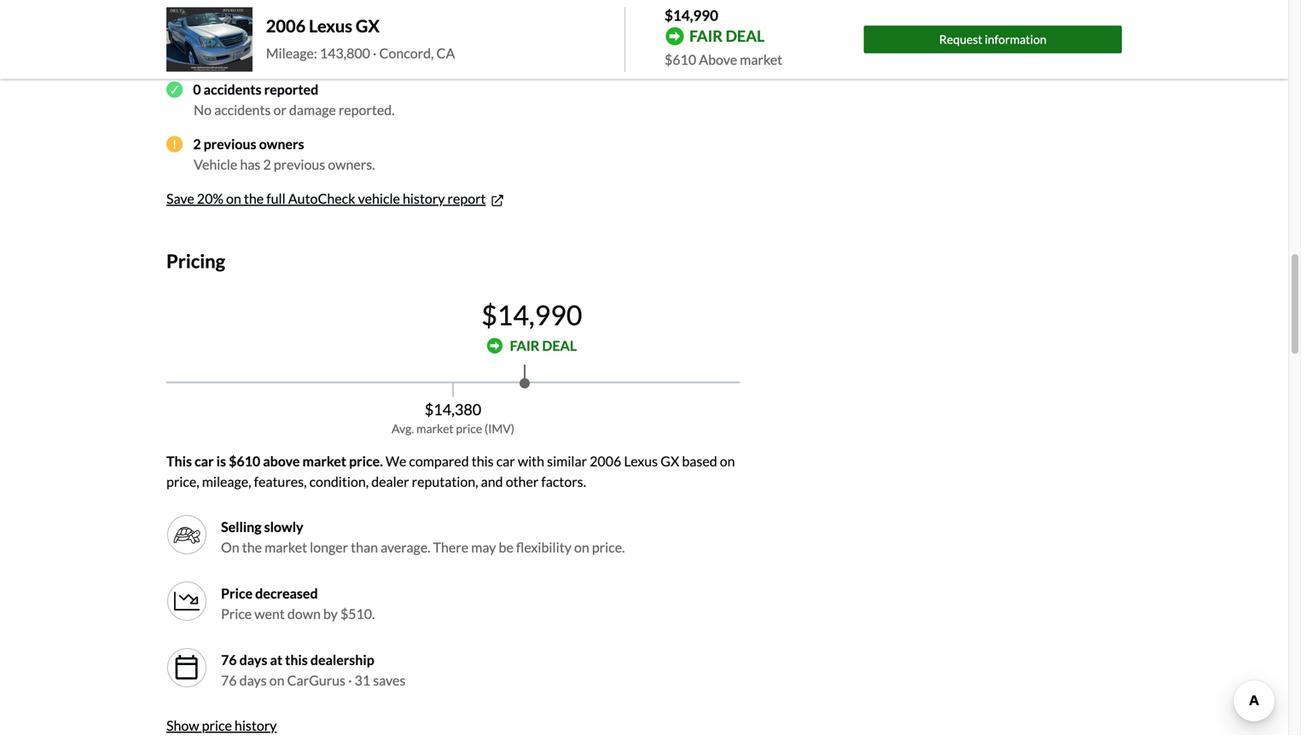 Task type: locate. For each thing, give the bounding box(es) containing it.
· left 31
[[348, 672, 352, 689]]

title
[[231, 26, 256, 43]]

down
[[287, 606, 321, 622]]

1 vertical spatial $610
[[229, 453, 260, 470]]

0 vertical spatial price
[[456, 421, 482, 436]]

deal
[[542, 337, 577, 354]]

previous down owners
[[274, 156, 325, 173]]

0 vertical spatial ·
[[373, 45, 377, 61]]

dealership
[[310, 652, 374, 668]]

0 vertical spatial this
[[472, 453, 494, 470]]

the left full
[[244, 190, 264, 207]]

on down at at the left bottom
[[269, 672, 285, 689]]

76 right 76 days at this dealership image
[[221, 672, 237, 689]]

1 horizontal spatial 2006
[[590, 453, 621, 470]]

lexus inside we compared this car with similar 2006 lexus gx based on price, mileage, features, condition, dealer reputation, and other factors.
[[624, 453, 658, 470]]

2
[[193, 136, 201, 152], [263, 156, 271, 173]]

0 vertical spatial days
[[239, 652, 267, 668]]

$610 down fair
[[665, 51, 696, 68]]

1 vertical spatial price.
[[592, 539, 625, 556]]

0 horizontal spatial 2006
[[266, 16, 306, 36]]

owners.
[[328, 156, 375, 173]]

1 vertical spatial lexus
[[624, 453, 658, 470]]

1 horizontal spatial car
[[496, 453, 515, 470]]

76 days at this dealership 76 days on cargurus · 31 saves
[[221, 652, 406, 689]]

show price history link
[[166, 718, 277, 734]]

mileage,
[[202, 474, 251, 490]]

accidents down issues
[[204, 81, 262, 98]]

fair deal image
[[487, 338, 503, 354]]

76
[[221, 652, 237, 668], [221, 672, 237, 689]]

cargurus
[[287, 672, 346, 689]]

0 vertical spatial price.
[[349, 453, 383, 470]]

flexibility
[[516, 539, 572, 556]]

price inside $14,380 avg. market price (imv)
[[456, 421, 482, 436]]

0 vertical spatial 76
[[221, 652, 237, 668]]

1 vertical spatial no
[[194, 102, 212, 118]]

2006 lexus gx image
[[166, 7, 252, 72]]

selling slowly image
[[166, 514, 207, 555], [173, 521, 201, 549]]

0 horizontal spatial this
[[285, 652, 308, 668]]

143,800
[[320, 45, 370, 61]]

0 horizontal spatial 2
[[193, 136, 201, 152]]

compared
[[409, 453, 469, 470]]

on right "based"
[[720, 453, 735, 470]]

gx left "based"
[[661, 453, 679, 470]]

price. right flexibility
[[592, 539, 625, 556]]

on inside "76 days at this dealership 76 days on cargurus · 31 saves"
[[269, 672, 285, 689]]

1 horizontal spatial lexus
[[624, 453, 658, 470]]

76 right 76 days at this dealership icon
[[221, 652, 237, 668]]

1 horizontal spatial ·
[[373, 45, 377, 61]]

the for market
[[242, 539, 262, 556]]

0 vertical spatial 2006
[[266, 16, 306, 36]]

history left report
[[403, 190, 445, 207]]

price
[[456, 421, 482, 436], [202, 718, 232, 734]]

· right 143,800
[[373, 45, 377, 61]]

car inside we compared this car with similar 2006 lexus gx based on price, mileage, features, condition, dealer reputation, and other factors.
[[496, 453, 515, 470]]

0 vertical spatial $14,990
[[665, 6, 719, 24]]

1 no from the top
[[194, 47, 212, 64]]

1 horizontal spatial gx
[[661, 453, 679, 470]]

gx inside we compared this car with similar 2006 lexus gx based on price, mileage, features, condition, dealer reputation, and other factors.
[[661, 453, 679, 470]]

2 right has
[[263, 156, 271, 173]]

gx up 143,800
[[356, 16, 380, 36]]

this inside we compared this car with similar 2006 lexus gx based on price, mileage, features, condition, dealer reputation, and other factors.
[[472, 453, 494, 470]]

price right show in the left of the page
[[202, 718, 232, 734]]

history
[[403, 190, 445, 207], [235, 718, 277, 734]]

market inside $14,380 avg. market price (imv)
[[416, 421, 454, 436]]

0 vertical spatial no
[[194, 47, 212, 64]]

damage
[[289, 102, 336, 118]]

lexus
[[309, 16, 352, 36], [624, 453, 658, 470]]

$14,380 avg. market price (imv)
[[392, 400, 515, 436]]

days up the show price history
[[239, 672, 267, 689]]

on right flexibility
[[574, 539, 589, 556]]

1 vertical spatial 2
[[263, 156, 271, 173]]

0 horizontal spatial $610
[[229, 453, 260, 470]]

no
[[194, 47, 212, 64], [194, 102, 212, 118]]

show
[[166, 718, 199, 734]]

car up and
[[496, 453, 515, 470]]

show price history
[[166, 718, 277, 734]]

price. left we
[[349, 453, 383, 470]]

this
[[166, 453, 192, 470]]

price decreased image
[[166, 581, 207, 622], [173, 588, 201, 615]]

2006 right similar at bottom
[[590, 453, 621, 470]]

1 vertical spatial reported.
[[339, 102, 395, 118]]

0 horizontal spatial reported.
[[253, 47, 309, 64]]

0 vertical spatial gx
[[356, 16, 380, 36]]

$14,990 up the fair at top
[[481, 299, 582, 331]]

or
[[273, 102, 287, 118]]

1 horizontal spatial this
[[472, 453, 494, 470]]

price.
[[349, 453, 383, 470], [592, 539, 625, 556]]

full
[[266, 190, 286, 207]]

the inside selling slowly on the market longer than average. there may be flexibility on price.
[[242, 539, 262, 556]]

this up and
[[472, 453, 494, 470]]

request
[[939, 32, 983, 47]]

gx inside 2006 lexus gx mileage: 143,800 · concord, ca
[[356, 16, 380, 36]]

1 vertical spatial gx
[[661, 453, 679, 470]]

has
[[240, 156, 261, 173]]

(imv)
[[485, 421, 515, 436]]

days
[[239, 652, 267, 668], [239, 672, 267, 689]]

2006 up mileage:
[[266, 16, 306, 36]]

0 horizontal spatial lexus
[[309, 16, 352, 36]]

market down $14,380
[[416, 421, 454, 436]]

on inside selling slowly on the market longer than average. there may be flexibility on price.
[[574, 539, 589, 556]]

0 horizontal spatial $14,990
[[481, 299, 582, 331]]

2 days from the top
[[239, 672, 267, 689]]

accidents for reported
[[204, 81, 262, 98]]

1 vertical spatial this
[[285, 652, 308, 668]]

1 vertical spatial price
[[221, 606, 252, 622]]

fair
[[690, 27, 723, 45]]

accidents down 0 accidents reported
[[214, 102, 271, 118]]

2006 inside we compared this car with similar 2006 lexus gx based on price, mileage, features, condition, dealer reputation, and other factors.
[[590, 453, 621, 470]]

no down 0
[[194, 102, 212, 118]]

0 vertical spatial price
[[221, 585, 253, 602]]

factors.
[[541, 474, 586, 490]]

1 vertical spatial ·
[[348, 672, 352, 689]]

0 horizontal spatial car
[[195, 453, 214, 470]]

0 horizontal spatial ·
[[348, 672, 352, 689]]

1 vertical spatial 2006
[[590, 453, 621, 470]]

save 20% on the full autocheck vehicle history report link
[[166, 190, 506, 209]]

0 vertical spatial previous
[[204, 136, 256, 152]]

avg.
[[392, 421, 414, 436]]

$610 right is
[[229, 453, 260, 470]]

we
[[386, 453, 406, 470]]

1 horizontal spatial $14,990
[[665, 6, 719, 24]]

0 horizontal spatial gx
[[356, 16, 380, 36]]

1 horizontal spatial $610
[[665, 51, 696, 68]]

save
[[166, 190, 194, 207]]

0 horizontal spatial price
[[202, 718, 232, 734]]

1 vertical spatial days
[[239, 672, 267, 689]]

no for no issues reported.
[[194, 47, 212, 64]]

selling slowly on the market longer than average. there may be flexibility on price.
[[221, 519, 625, 556]]

1 horizontal spatial price.
[[592, 539, 625, 556]]

lexus left "based"
[[624, 453, 658, 470]]

market down slowly
[[265, 539, 307, 556]]

lexus inside 2006 lexus gx mileage: 143,800 · concord, ca
[[309, 16, 352, 36]]

ca
[[436, 45, 455, 61]]

save 20% on the full autocheck vehicle history report
[[166, 190, 486, 207]]

price left went
[[221, 606, 252, 622]]

0 vertical spatial the
[[244, 190, 264, 207]]

issues
[[214, 47, 250, 64]]

1 vertical spatial $14,990
[[481, 299, 582, 331]]

1 horizontal spatial price
[[456, 421, 482, 436]]

fair deal
[[690, 27, 765, 45]]

market up condition,
[[303, 453, 346, 470]]

on
[[226, 190, 241, 207], [720, 453, 735, 470], [574, 539, 589, 556], [269, 672, 285, 689]]

no accidents or damage reported.
[[194, 102, 395, 118]]

car
[[195, 453, 214, 470], [496, 453, 515, 470]]

days left at at the left bottom
[[239, 652, 267, 668]]

above
[[263, 453, 300, 470]]

$14,990 for $610
[[665, 6, 719, 24]]

2 right vdpalert "image"
[[193, 136, 201, 152]]

deal
[[726, 27, 765, 45]]

the
[[244, 190, 264, 207], [242, 539, 262, 556]]

accidents
[[204, 81, 262, 98], [214, 102, 271, 118]]

no down clean
[[194, 47, 212, 64]]

previous up vehicle
[[204, 136, 256, 152]]

price down on
[[221, 585, 253, 602]]

0 vertical spatial accidents
[[204, 81, 262, 98]]

gx
[[356, 16, 380, 36], [661, 453, 679, 470]]

market inside selling slowly on the market longer than average. there may be flexibility on price.
[[265, 539, 307, 556]]

reported. up reported on the left
[[253, 47, 309, 64]]

1 vertical spatial the
[[242, 539, 262, 556]]

1 vertical spatial accidents
[[214, 102, 271, 118]]

2 car from the left
[[496, 453, 515, 470]]

2 no from the top
[[194, 102, 212, 118]]

history down at at the left bottom
[[235, 718, 277, 734]]

0 vertical spatial $610
[[665, 51, 696, 68]]

request information
[[939, 32, 1047, 47]]

1 vertical spatial previous
[[274, 156, 325, 173]]

fair
[[510, 337, 540, 354]]

0 vertical spatial lexus
[[309, 16, 352, 36]]

on right 20%
[[226, 190, 241, 207]]

$14,990 up fair
[[665, 6, 719, 24]]

on
[[221, 539, 240, 556]]

1 76 from the top
[[221, 652, 237, 668]]

reported.
[[253, 47, 309, 64], [339, 102, 395, 118]]

0 horizontal spatial previous
[[204, 136, 256, 152]]

this right at at the left bottom
[[285, 652, 308, 668]]

price down $14,380
[[456, 421, 482, 436]]

vdpcheck image
[[166, 81, 183, 98]]

0 vertical spatial reported.
[[253, 47, 309, 64]]

the right on
[[242, 539, 262, 556]]

1 horizontal spatial history
[[403, 190, 445, 207]]

·
[[373, 45, 377, 61], [348, 672, 352, 689]]

2006
[[266, 16, 306, 36], [590, 453, 621, 470]]

1 vertical spatial 76
[[221, 672, 237, 689]]

1 horizontal spatial previous
[[274, 156, 325, 173]]

car left is
[[195, 453, 214, 470]]

condition,
[[309, 474, 369, 490]]

lexus up 143,800
[[309, 16, 352, 36]]

market
[[740, 51, 783, 68], [416, 421, 454, 436], [303, 453, 346, 470], [265, 539, 307, 556]]

0 horizontal spatial history
[[235, 718, 277, 734]]

reported. right damage
[[339, 102, 395, 118]]

on inside the save 20% on the full autocheck vehicle history report link
[[226, 190, 241, 207]]



Task type: describe. For each thing, give the bounding box(es) containing it.
report
[[448, 190, 486, 207]]

vehicle
[[358, 190, 400, 207]]

there
[[433, 539, 469, 556]]

0
[[193, 81, 201, 98]]

save 20% on the full autocheck vehicle history report image
[[489, 192, 506, 209]]

the for full
[[244, 190, 264, 207]]

31
[[355, 672, 370, 689]]

$510.
[[340, 606, 375, 622]]

2 price from the top
[[221, 606, 252, 622]]

vehicle
[[194, 156, 237, 173]]

price decreased price went down by $510.
[[221, 585, 375, 622]]

0 vertical spatial 2
[[193, 136, 201, 152]]

2 76 from the top
[[221, 672, 237, 689]]

1 price from the top
[[221, 585, 253, 602]]

$610 above market
[[665, 51, 783, 68]]

autocheck
[[288, 190, 355, 207]]

this inside "76 days at this dealership 76 days on cargurus · 31 saves"
[[285, 652, 308, 668]]

76 days at this dealership image
[[173, 654, 201, 682]]

fair deal
[[510, 337, 577, 354]]

2006 lexus gx mileage: 143,800 · concord, ca
[[266, 16, 455, 61]]

with
[[518, 453, 544, 470]]

price. inside selling slowly on the market longer than average. there may be flexibility on price.
[[592, 539, 625, 556]]

saves
[[373, 672, 406, 689]]

dealer
[[371, 474, 409, 490]]

concord,
[[379, 45, 434, 61]]

longer
[[310, 539, 348, 556]]

1 vertical spatial price
[[202, 718, 232, 734]]

slowly
[[264, 519, 303, 535]]

accidents for or
[[214, 102, 271, 118]]

by
[[323, 606, 338, 622]]

· inside "76 days at this dealership 76 days on cargurus · 31 saves"
[[348, 672, 352, 689]]

vdpcheck image
[[166, 27, 183, 43]]

vehicle has 2 previous owners.
[[194, 156, 375, 173]]

20%
[[197, 190, 224, 207]]

2006 inside 2006 lexus gx mileage: 143,800 · concord, ca
[[266, 16, 306, 36]]

and
[[481, 474, 503, 490]]

2 previous owners
[[193, 136, 304, 152]]

above
[[699, 51, 737, 68]]

decreased
[[255, 585, 318, 602]]

$14,990 for fair deal
[[481, 299, 582, 331]]

is
[[216, 453, 226, 470]]

based
[[682, 453, 717, 470]]

pricing
[[166, 250, 225, 272]]

1 horizontal spatial 2
[[263, 156, 271, 173]]

vdpalert image
[[166, 136, 183, 152]]

no for no accidents or damage reported.
[[194, 102, 212, 118]]

average.
[[381, 539, 431, 556]]

reported
[[264, 81, 318, 98]]

price,
[[166, 474, 199, 490]]

owners
[[259, 136, 304, 152]]

1 days from the top
[[239, 652, 267, 668]]

1 vertical spatial history
[[235, 718, 277, 734]]

be
[[499, 539, 514, 556]]

clean title
[[193, 26, 256, 43]]

we compared this car with similar 2006 lexus gx based on price, mileage, features, condition, dealer reputation, and other factors.
[[166, 453, 735, 490]]

this car is $610 above market price.
[[166, 453, 383, 470]]

0 horizontal spatial price.
[[349, 453, 383, 470]]

market down "deal" at the right top of page
[[740, 51, 783, 68]]

· inside 2006 lexus gx mileage: 143,800 · concord, ca
[[373, 45, 377, 61]]

reputation,
[[412, 474, 478, 490]]

at
[[270, 652, 283, 668]]

clean
[[193, 26, 228, 43]]

0 accidents reported
[[193, 81, 318, 98]]

$14,380
[[425, 400, 481, 419]]

no issues reported.
[[194, 47, 309, 64]]

mileage:
[[266, 45, 317, 61]]

selling
[[221, 519, 262, 535]]

features,
[[254, 474, 307, 490]]

1 car from the left
[[195, 453, 214, 470]]

1 horizontal spatial reported.
[[339, 102, 395, 118]]

request information button
[[864, 26, 1122, 53]]

than
[[351, 539, 378, 556]]

information
[[985, 32, 1047, 47]]

0 vertical spatial history
[[403, 190, 445, 207]]

76 days at this dealership image
[[166, 648, 207, 689]]

may
[[471, 539, 496, 556]]

similar
[[547, 453, 587, 470]]

other
[[506, 474, 539, 490]]

went
[[255, 606, 285, 622]]

on inside we compared this car with similar 2006 lexus gx based on price, mileage, features, condition, dealer reputation, and other factors.
[[720, 453, 735, 470]]



Task type: vqa. For each thing, say whether or not it's contained in the screenshot.
first 76 from the bottom of the 76 days at this dealership 76 days on CarGurus · 31 saves
yes



